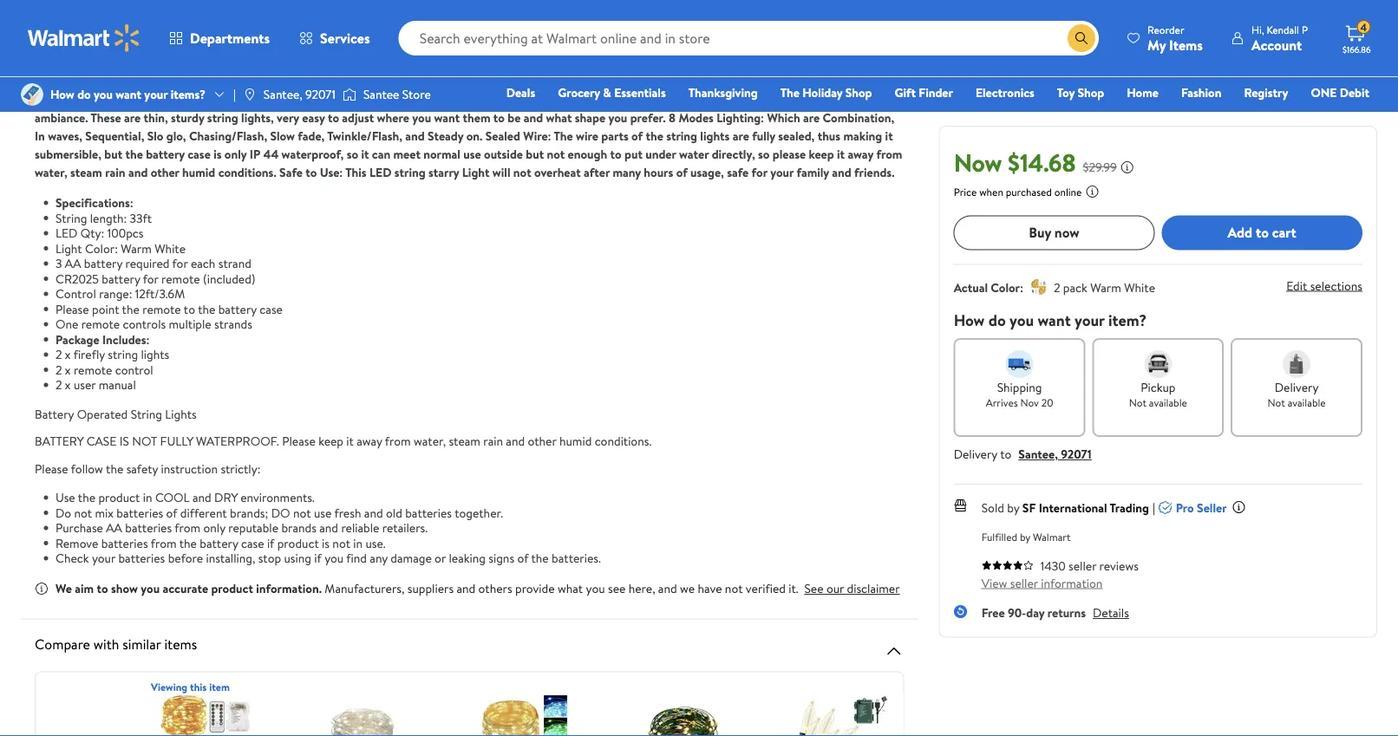 Task type: locate. For each thing, give the bounding box(es) containing it.
0 vertical spatial delivery
[[1275, 379, 1319, 396]]

meet
[[393, 145, 421, 162]]

0 vertical spatial conditions.
[[218, 164, 277, 180]]

0 vertical spatial on
[[830, 54, 843, 71]]

1 vertical spatial please
[[282, 433, 316, 450]]

you left see
[[586, 580, 605, 597]]

lights inside specifications: string length: 33ft led qty: 100pcs light color: warm white 3 aa battery required for each strand cr2025 battery for remote (included) control range: 12ft/3.6m please point the remote to the battery case one remote controls multiple strands package includes: 2 x firefly string lights 2 x remote control 2 x user manual
[[141, 346, 169, 363]]

reorder
[[1148, 22, 1185, 37]]

0 horizontal spatial string
[[56, 210, 87, 226]]

buy now
[[1029, 223, 1080, 242]]

1 vertical spatial product
[[277, 535, 319, 552]]

is inside use the product in cool and dry environments. do not mix batteries of different brands; do not use fresh and old batteries together. purchase aa batteries from only reputable brands and reliable retailers. remove batteries from the battery case if product is not in use. check your batteries before installing, stop using if you find any damage or leaking signs of the batteries.
[[322, 535, 330, 552]]

do
[[56, 505, 71, 521]]

be up sealed
[[508, 109, 521, 126]]

dry
[[214, 489, 238, 506]]

you right show
[[141, 580, 160, 597]]

string left length:
[[56, 210, 87, 226]]

battery inside use the product in cool and dry environments. do not mix batteries of different brands; do not use fresh and old batteries together. purchase aa batteries from only reputable brands and reliable retailers. remove batteries from the battery case if product is not in use. check your batteries before installing, stop using if you find any damage or leaking signs of the batteries.
[[200, 535, 238, 552]]

delivery inside delivery not available
[[1275, 379, 1319, 396]]

1 vertical spatial use
[[314, 505, 332, 521]]

humid inside 'remote control: with a remote in hand, you can easily turn on/off the lights; adjust the brightness; switch from flash to twinkle to slow fade to steady on etc. control your lights in the distance of 12ft. to avoid forgetting to turn off the lights, you can set timer , the twinkle lights will be 6 hours on and 18 hours off per day. all is in your control! bright firefly lights: each fairy light is 33 feet,100 led twinkle lights glow a white lights , which are so bright and adding some romantic ambiance. these are thin, sturdy string lights, very easy to adjust where you want them to be and what shape you prefer. 8 modes lighting: which are combination, in waves, sequential, slo glo, chasing/flash, slow fade, twinkle/flash, and steady on. sealed wire: the wire parts of the string lights are fully sealed, thus making it submersible, but the battery case is only ip 44 waterproof, so it can meet normal use outside but not enough to put under water directly, so please keep it away from water, steam rain and other humid conditions. safe to use: this led string starry light will not overheat after many hours of usage, safe for your family and friends.'
[[182, 164, 215, 180]]

string inside specifications: string length: 33ft led qty: 100pcs light color: warm white 3 aa battery required for each strand cr2025 battery for remote (included) control range: 12ft/3.6m please point the remote to the battery case one remote controls multiple strands package includes: 2 x firefly string lights 2 x remote control 2 x user manual
[[56, 210, 87, 226]]

lights;
[[407, 54, 440, 71]]

2 available from the left
[[1288, 395, 1326, 410]]

turn up feet,100
[[375, 72, 398, 89]]

your
[[78, 72, 102, 89], [144, 86, 168, 103], [76, 91, 99, 108], [771, 164, 794, 180], [1075, 310, 1105, 331], [92, 550, 115, 567]]

so down fully
[[758, 145, 770, 162]]

prefer.
[[630, 109, 666, 126]]

how for how do you want your item?
[[954, 310, 985, 331]]

0 horizontal spatial want
[[116, 86, 141, 103]]

please up environments.
[[282, 433, 316, 450]]

1 vertical spatial the
[[554, 127, 573, 144]]

find
[[346, 550, 367, 567]]

your right check
[[92, 550, 115, 567]]

1 vertical spatial can
[[498, 72, 517, 89]]

you up these
[[94, 86, 113, 103]]

0 horizontal spatial shop
[[846, 84, 873, 101]]

controls
[[123, 316, 166, 333]]

store
[[402, 86, 431, 103]]

1 vertical spatial by
[[1020, 530, 1031, 545]]

lights up them
[[481, 91, 511, 108]]

hours down under
[[644, 164, 674, 180]]

search icon image
[[1075, 31, 1089, 45]]

conditions. inside 'remote control: with a remote in hand, you can easily turn on/off the lights; adjust the brightness; switch from flash to twinkle to slow fade to steady on etc. control your lights in the distance of 12ft. to avoid forgetting to turn off the lights, you can set timer , the twinkle lights will be 6 hours on and 18 hours off per day. all is in your control! bright firefly lights: each fairy light is 33 feet,100 led twinkle lights glow a white lights , which are so bright and adding some romantic ambiance. these are thin, sturdy string lights, very easy to adjust where you want them to be and what shape you prefer. 8 modes lighting: which are combination, in waves, sequential, slo glo, chasing/flash, slow fade, twinkle/flash, and steady on. sealed wire: the wire parts of the string lights are fully sealed, thus making it submersible, but the battery case is only ip 44 waterproof, so it can meet normal use outside but not enough to put under water directly, so please keep it away from water, steam rain and other humid conditions. safe to use: this led string starry light will not overheat after many hours of usage, safe for your family and friends.'
[[218, 164, 277, 180]]

0 horizontal spatial warm
[[121, 240, 152, 257]]

only inside 'remote control: with a remote in hand, you can easily turn on/off the lights; adjust the brightness; switch from flash to twinkle to slow fade to steady on etc. control your lights in the distance of 12ft. to avoid forgetting to turn off the lights, you can set timer , the twinkle lights will be 6 hours on and 18 hours off per day. all is in your control! bright firefly lights: each fairy light is 33 feet,100 led twinkle lights glow a white lights , which are so bright and adding some romantic ambiance. these are thin, sturdy string lights, very easy to adjust where you want them to be and what shape you prefer. 8 modes lighting: which are combination, in waves, sequential, slo glo, chasing/flash, slow fade, twinkle/flash, and steady on. sealed wire: the wire parts of the string lights are fully sealed, thus making it submersible, but the battery case is only ip 44 waterproof, so it can meet normal use outside but not enough to put under water directly, so please keep it away from water, steam rain and other humid conditions. safe to use: this led string starry light will not overheat after many hours of usage, safe for your family and friends.'
[[225, 145, 247, 162]]

want down pack
[[1038, 310, 1071, 331]]

0 horizontal spatial other
[[151, 164, 179, 180]]

intent image for delivery image
[[1283, 350, 1311, 378]]

92071 up easy
[[306, 86, 336, 103]]

1 horizontal spatial string
[[131, 406, 162, 423]]

compare with similar items image
[[884, 641, 905, 662]]

1 vertical spatial aa
[[106, 520, 122, 537]]

1 vertical spatial other
[[528, 433, 557, 450]]

1 vertical spatial santee,
[[1019, 446, 1058, 463]]

loende christmas lights, 50 led 17 ft battery operated fairy lights for home party garden christmas decoration, 1 pack image
[[639, 695, 730, 737]]

delivery to santee, 92071
[[954, 446, 1092, 463]]

92071 up international
[[1061, 446, 1092, 463]]

brands
[[281, 520, 317, 537]]

3 x from the top
[[65, 377, 71, 393]]

92071
[[306, 86, 336, 103], [1061, 446, 1092, 463]]

1 horizontal spatial  image
[[343, 86, 357, 103]]

to right 'fade'
[[778, 54, 789, 71]]

control:
[[79, 54, 123, 71]]

aa inside specifications: string length: 33ft led qty: 100pcs light color: warm white 3 aa battery required for each strand cr2025 battery for remote (included) control range: 12ft/3.6m please point the remote to the battery case one remote controls multiple strands package includes: 2 x firefly string lights 2 x remote control 2 x user manual
[[65, 255, 81, 272]]

string
[[207, 109, 238, 126], [667, 127, 698, 144], [395, 164, 426, 180], [108, 346, 138, 363]]

lights, up them
[[441, 72, 473, 89]]

0 vertical spatial do
[[77, 86, 91, 103]]

be left 6
[[691, 72, 704, 89]]

8
[[669, 109, 676, 126]]

0 vertical spatial rain
[[105, 164, 125, 180]]

0 horizontal spatial use
[[314, 505, 332, 521]]

1 vertical spatial do
[[989, 310, 1006, 331]]

 image up ambiance.
[[21, 83, 43, 106]]

batteries down cool
[[125, 520, 172, 537]]

sf
[[1023, 499, 1036, 516]]

shape
[[575, 109, 606, 126]]

0 horizontal spatial water,
[[35, 164, 67, 180]]

1 vertical spatial on
[[749, 72, 763, 89]]

| right trading
[[1153, 499, 1156, 516]]

1 vertical spatial light
[[56, 240, 82, 257]]

2 vertical spatial please
[[35, 460, 68, 477]]

adjust right lights;
[[443, 54, 475, 71]]

2 vertical spatial product
[[211, 580, 253, 597]]

1 horizontal spatial hours
[[717, 72, 747, 89]]

it up the fresh
[[347, 433, 354, 450]]

other inside 'remote control: with a remote in hand, you can easily turn on/off the lights; adjust the brightness; switch from flash to twinkle to slow fade to steady on etc. control your lights in the distance of 12ft. to avoid forgetting to turn off the lights, you can set timer , the twinkle lights will be 6 hours on and 18 hours off per day. all is in your control! bright firefly lights: each fairy light is 33 feet,100 led twinkle lights glow a white lights , which are so bright and adding some romantic ambiance. these are thin, sturdy string lights, very easy to adjust where you want them to be and what shape you prefer. 8 modes lighting: which are combination, in waves, sequential, slo glo, chasing/flash, slow fade, twinkle/flash, and steady on. sealed wire: the wire parts of the string lights are fully sealed, thus making it submersible, but the battery case is only ip 44 waterproof, so it can meet normal use outside but not enough to put under water directly, so please keep it away from water, steam rain and other humid conditions. safe to use: this led string starry light will not overheat after many hours of usage, safe for your family and friends.'
[[151, 164, 179, 180]]

available inside pickup not available
[[1150, 395, 1188, 410]]

safety
[[126, 460, 158, 477]]

you inside use the product in cool and dry environments. do not mix batteries of different brands; do not use fresh and old batteries together. purchase aa batteries from only reputable brands and reliable retailers. remove batteries from the battery case if product is not in use. check your batteries before installing, stop using if you find any damage or leaking signs of the batteries.
[[325, 550, 344, 567]]

0 horizontal spatial can
[[271, 54, 289, 71]]

2 horizontal spatial product
[[277, 535, 319, 552]]

is
[[119, 433, 129, 450]]

home
[[1127, 84, 1159, 101]]

steady
[[792, 54, 827, 71]]

thanksgiving
[[689, 84, 758, 101]]

steam up together.
[[449, 433, 481, 450]]

keep inside 'remote control: with a remote in hand, you can easily turn on/off the lights; adjust the brightness; switch from flash to twinkle to slow fade to steady on etc. control your lights in the distance of 12ft. to avoid forgetting to turn off the lights, you can set timer , the twinkle lights will be 6 hours on and 18 hours off per day. all is in your control! bright firefly lights: each fairy light is 33 feet,100 led twinkle lights glow a white lights , which are so bright and adding some romantic ambiance. these are thin, sturdy string lights, very easy to adjust where you want them to be and what shape you prefer. 8 modes lighting: which are combination, in waves, sequential, slo glo, chasing/flash, slow fade, twinkle/flash, and steady on. sealed wire: the wire parts of the string lights are fully sealed, thus making it submersible, but the battery case is only ip 44 waterproof, so it can meet normal use outside but not enough to put under water directly, so please keep it away from water, steam rain and other humid conditions. safe to use: this led string starry light will not overheat after many hours of usage, safe for your family and friends.'
[[809, 145, 834, 162]]

aa
[[65, 255, 81, 272], [106, 520, 122, 537]]

departments
[[190, 29, 270, 48]]

fade,
[[298, 127, 325, 144]]

0 vertical spatial away
[[848, 145, 874, 162]]

please down cr2025
[[56, 301, 89, 318]]

string down "meet"
[[395, 164, 426, 180]]

santee, up very
[[264, 86, 303, 103]]

4.128 stars out of 5, based on 1430 seller reviews element
[[982, 560, 1034, 571]]

reorder my items
[[1148, 22, 1203, 54]]

led inside specifications: string length: 33ft led qty: 100pcs light color: warm white 3 aa battery required for each strand cr2025 battery for remote (included) control range: 12ft/3.6m please point the remote to the battery case one remote controls multiple strands package includes: 2 x firefly string lights 2 x remote control 2 x user manual
[[56, 225, 78, 242]]

1 horizontal spatial |
[[1153, 499, 1156, 516]]

we
[[680, 580, 695, 597]]

from
[[598, 54, 624, 71], [877, 145, 903, 162], [385, 433, 411, 450], [175, 520, 201, 537], [151, 535, 177, 552]]

1 vertical spatial only
[[203, 520, 225, 537]]

0 horizontal spatial away
[[357, 433, 382, 450]]

aa right the 3
[[65, 255, 81, 272]]

1 horizontal spatial will
[[671, 72, 689, 89]]

1 vertical spatial lights,
[[241, 109, 274, 126]]

please down battery
[[35, 460, 68, 477]]

1 horizontal spatial conditions.
[[595, 433, 652, 450]]

available inside delivery not available
[[1288, 395, 1326, 410]]

view
[[982, 575, 1008, 592]]

1 off from the left
[[401, 72, 417, 89]]

0 vertical spatial 92071
[[306, 86, 336, 103]]

1 vertical spatial rain
[[484, 433, 503, 450]]

point
[[92, 301, 119, 318]]

1 horizontal spatial not
[[1268, 395, 1286, 410]]

1 vertical spatial humid
[[560, 433, 592, 450]]

string up manual
[[108, 346, 138, 363]]

the up under
[[646, 127, 664, 144]]

1 horizontal spatial lights,
[[441, 72, 473, 89]]

day
[[1027, 605, 1045, 621]]

you left deals link
[[476, 72, 495, 89]]

use
[[464, 145, 481, 162], [314, 505, 332, 521]]

1 vertical spatial will
[[493, 164, 511, 180]]

0 horizontal spatial how
[[50, 86, 74, 103]]

p
[[1302, 22, 1308, 37]]

0 vertical spatial water,
[[35, 164, 67, 180]]

suppliers
[[408, 580, 454, 597]]

2 but from the left
[[526, 145, 544, 162]]

using
[[284, 550, 311, 567]]

0 vertical spatial led
[[415, 91, 437, 108]]

1 horizontal spatial but
[[526, 145, 544, 162]]

not down intent image for pickup
[[1130, 395, 1147, 410]]

by for sold
[[1008, 499, 1020, 516]]

any
[[370, 550, 388, 567]]

rain inside 'remote control: with a remote in hand, you can easily turn on/off the lights; adjust the brightness; switch from flash to twinkle to slow fade to steady on etc. control your lights in the distance of 12ft. to avoid forgetting to turn off the lights, you can set timer , the twinkle lights will be 6 hours on and 18 hours off per day. all is in your control! bright firefly lights: each fairy light is 33 feet,100 led twinkle lights glow a white lights , which are so bright and adding some romantic ambiance. these are thin, sturdy string lights, very easy to adjust where you want them to be and what shape you prefer. 8 modes lighting: which are combination, in waves, sequential, slo glo, chasing/flash, slow fade, twinkle/flash, and steady on. sealed wire: the wire parts of the string lights are fully sealed, thus making it submersible, but the battery case is only ip 44 waterproof, so it can meet normal use outside but not enough to put under water directly, so please keep it away from water, steam rain and other humid conditions. safe to use: this led string starry light will not overheat after many hours of usage, safe for your family and friends.'
[[105, 164, 125, 180]]

not inside delivery not available
[[1268, 395, 1286, 410]]

0 horizontal spatial |
[[233, 86, 236, 103]]

remote inside 'remote control: with a remote in hand, you can easily turn on/off the lights; adjust the brightness; switch from flash to twinkle to slow fade to steady on etc. control your lights in the distance of 12ft. to avoid forgetting to turn off the lights, you can set timer , the twinkle lights will be 6 hours on and 18 hours off per day. all is in your control! bright firefly lights: each fairy light is 33 feet,100 led twinkle lights glow a white lights , which are so bright and adding some romantic ambiance. these are thin, sturdy string lights, very easy to adjust where you want them to be and what shape you prefer. 8 modes lighting: which are combination, in waves, sequential, slo glo, chasing/flash, slow fade, twinkle/flash, and steady on. sealed wire: the wire parts of the string lights are fully sealed, thus making it submersible, but the battery case is only ip 44 waterproof, so it can meet normal use outside but not enough to put under water directly, so please keep it away from water, steam rain and other humid conditions. safe to use: this led string starry light will not overheat after many hours of usage, safe for your family and friends.'
[[163, 54, 201, 71]]

firefly
[[73, 346, 105, 363]]

case inside use the product in cool and dry environments. do not mix batteries of different brands; do not use fresh and old batteries together. purchase aa batteries from only reputable brands and reliable retailers. remove batteries from the battery case if product is not in use. check your batteries before installing, stop using if you find any damage or leaking signs of the batteries.
[[241, 535, 264, 552]]

2 shop from the left
[[1078, 84, 1105, 101]]

from up friends.
[[877, 145, 903, 162]]

steam down submersible,
[[70, 164, 102, 180]]

directly,
[[712, 145, 756, 162]]

delivery down intent image for delivery
[[1275, 379, 1319, 396]]

2 horizontal spatial so
[[758, 145, 770, 162]]

0 horizontal spatial light
[[56, 240, 82, 257]]

delivery for not
[[1275, 379, 1319, 396]]

0 horizontal spatial hours
[[644, 164, 674, 180]]

on
[[830, 54, 843, 71], [749, 72, 763, 89]]

0 horizontal spatial conditions.
[[218, 164, 277, 180]]

not down intent image for delivery
[[1268, 395, 1286, 410]]

in
[[35, 127, 45, 144]]

1 available from the left
[[1150, 395, 1188, 410]]

a right the with
[[154, 54, 160, 71]]

shop right toy
[[1078, 84, 1105, 101]]

my
[[1148, 35, 1166, 54]]

light right starry
[[462, 164, 490, 180]]

adjust down 33 at top left
[[342, 109, 374, 126]]

battery inside 'remote control: with a remote in hand, you can easily turn on/off the lights; adjust the brightness; switch from flash to twinkle to slow fade to steady on etc. control your lights in the distance of 12ft. to avoid forgetting to turn off the lights, you can set timer , the twinkle lights will be 6 hours on and 18 hours off per day. all is in your control! bright firefly lights: each fairy light is 33 feet,100 led twinkle lights glow a white lights , which are so bright and adding some romantic ambiance. these are thin, sturdy string lights, very easy to adjust where you want them to be and what shape you prefer. 8 modes lighting: which are combination, in waves, sequential, slo glo, chasing/flash, slow fade, twinkle/flash, and steady on. sealed wire: the wire parts of the string lights are fully sealed, thus making it submersible, but the battery case is only ip 44 waterproof, so it can meet normal use outside but not enough to put under water directly, so please keep it away from water, steam rain and other humid conditions. safe to use: this led string starry light will not overheat after many hours of usage, safe for your family and friends.'
[[146, 145, 185, 162]]

from up before
[[175, 520, 201, 537]]

1 horizontal spatial seller
[[1069, 558, 1097, 575]]

0 horizontal spatial humid
[[182, 164, 215, 180]]

what down white
[[546, 109, 572, 126]]

product details image
[[884, 23, 905, 43]]

together.
[[455, 505, 503, 521]]

2 not from the left
[[1268, 395, 1286, 410]]

registry link
[[1237, 83, 1297, 102]]

can up avoid
[[271, 54, 289, 71]]

twinkle up which
[[597, 72, 635, 89]]

your up thin,
[[144, 86, 168, 103]]

with
[[126, 54, 151, 71]]

1 horizontal spatial delivery
[[1275, 379, 1319, 396]]

the left lights;
[[387, 54, 405, 71]]

away inside 'remote control: with a remote in hand, you can easily turn on/off the lights; adjust the brightness; switch from flash to twinkle to slow fade to steady on etc. control your lights in the distance of 12ft. to avoid forgetting to turn off the lights, you can set timer , the twinkle lights will be 6 hours on and 18 hours off per day. all is in your control! bright firefly lights: each fairy light is 33 feet,100 led twinkle lights glow a white lights , which are so bright and adding some romantic ambiance. these are thin, sturdy string lights, very easy to adjust where you want them to be and what shape you prefer. 8 modes lighting: which are combination, in waves, sequential, slo glo, chasing/flash, slow fade, twinkle/flash, and steady on. sealed wire: the wire parts of the string lights are fully sealed, thus making it submersible, but the battery case is only ip 44 waterproof, so it can meet normal use outside but not enough to put under water directly, so please keep it away from water, steam rain and other humid conditions. safe to use: this led string starry light will not overheat after many hours of usage, safe for your family and friends.'
[[848, 145, 874, 162]]

0 horizontal spatial aa
[[65, 255, 81, 272]]

buy now button
[[954, 215, 1155, 250]]

what down batteries.
[[558, 580, 583, 597]]

0 horizontal spatial for
[[143, 270, 159, 287]]

1 vertical spatial want
[[434, 109, 460, 126]]

but down 'wire:'
[[526, 145, 544, 162]]

0 horizontal spatial lights,
[[241, 109, 274, 126]]

you left the 'find'
[[325, 550, 344, 567]]

1 vertical spatial warm
[[1091, 279, 1122, 296]]

glo,
[[166, 127, 186, 144]]

slow
[[270, 127, 295, 144]]

lights, down 'each'
[[241, 109, 274, 126]]

what
[[546, 109, 572, 126], [558, 580, 583, 597]]

fairy
[[287, 91, 311, 108]]

now
[[1055, 223, 1080, 242]]

switch
[[561, 54, 595, 71]]

aa right "purchase"
[[106, 520, 122, 537]]

please inside specifications: string length: 33ft led qty: 100pcs light color: warm white 3 aa battery required for each strand cr2025 battery for remote (included) control range: 12ft/3.6m please point the remote to the battery case one remote controls multiple strands package includes: 2 x firefly string lights 2 x remote control 2 x user manual
[[56, 301, 89, 318]]

1430
[[1041, 558, 1066, 575]]

how
[[50, 86, 74, 103], [954, 310, 985, 331]]

add
[[1228, 223, 1253, 242]]

$166.86
[[1343, 43, 1371, 55]]

intent image for shipping image
[[1006, 350, 1034, 378]]

 image
[[21, 83, 43, 106], [343, 86, 357, 103]]

or
[[435, 550, 446, 567]]

of right signs
[[518, 550, 529, 567]]

the holiday shop
[[781, 84, 873, 101]]

will
[[671, 72, 689, 89], [493, 164, 511, 180]]

the up provide
[[531, 550, 549, 567]]

row header
[[36, 694, 126, 737]]

1 vertical spatial control
[[56, 285, 96, 302]]

1 horizontal spatial keep
[[809, 145, 834, 162]]

led left qty:
[[56, 225, 78, 242]]

light up cr2025
[[56, 240, 82, 257]]

1 vertical spatial be
[[508, 109, 521, 126]]

lights up the shape
[[583, 91, 612, 108]]

do down color
[[989, 310, 1006, 331]]

0 vertical spatial control
[[35, 72, 75, 89]]

be
[[691, 72, 704, 89], [508, 109, 521, 126]]

electronics
[[976, 84, 1035, 101]]

modes
[[679, 109, 714, 126]]

the left wire
[[554, 127, 573, 144]]

will left 6
[[671, 72, 689, 89]]

show
[[111, 580, 138, 597]]

1 horizontal spatial aa
[[106, 520, 122, 537]]

battery down (included)
[[218, 301, 257, 318]]

0 vertical spatial aa
[[65, 255, 81, 272]]

1 horizontal spatial how
[[954, 310, 985, 331]]

of
[[217, 72, 229, 89], [632, 127, 643, 144], [676, 164, 688, 180], [166, 505, 177, 521], [518, 550, 529, 567]]

the inside 'remote control: with a remote in hand, you can easily turn on/off the lights; adjust the brightness; switch from flash to twinkle to slow fade to steady on etc. control your lights in the distance of 12ft. to avoid forgetting to turn off the lights, you can set timer , the twinkle lights will be 6 hours on and 18 hours off per day. all is in your control! bright firefly lights: each fairy light is 33 feet,100 led twinkle lights glow a white lights , which are so bright and adding some romantic ambiance. these are thin, sturdy string lights, very easy to adjust where you want them to be and what shape you prefer. 8 modes lighting: which are combination, in waves, sequential, slo glo, chasing/flash, slow fade, twinkle/flash, and steady on. sealed wire: the wire parts of the string lights are fully sealed, thus making it submersible, but the battery case is only ip 44 waterproof, so it can meet normal use outside but not enough to put under water directly, so please keep it away from water, steam rain and other humid conditions. safe to use: this led string starry light will not overheat after many hours of usage, safe for your family and friends.'
[[554, 127, 573, 144]]

sealed
[[486, 127, 521, 144]]

qty:
[[80, 225, 104, 242]]

20
[[1042, 395, 1054, 410]]

is down chasing/flash,
[[214, 145, 222, 162]]

0 vertical spatial want
[[116, 86, 141, 103]]

1 horizontal spatial water,
[[414, 433, 446, 450]]

this
[[190, 680, 207, 695]]

lights down flash in the left top of the page
[[638, 72, 668, 89]]

0 vertical spatial keep
[[809, 145, 834, 162]]

0 vertical spatial the
[[781, 84, 800, 101]]

string inside specifications: string length: 33ft led qty: 100pcs light color: warm white 3 aa battery required for each strand cr2025 battery for remote (included) control range: 12ft/3.6m please point the remote to the battery case one remote controls multiple strands package includes: 2 x firefly string lights 2 x remote control 2 x user manual
[[108, 346, 138, 363]]

fully
[[160, 433, 193, 450]]

hand,
[[217, 54, 246, 71]]

the up which
[[781, 84, 800, 101]]

thin,
[[144, 109, 168, 126]]

1 vertical spatial twinkle
[[597, 72, 635, 89]]

so up '8'
[[675, 91, 686, 108]]

1 horizontal spatial 92071
[[1061, 446, 1092, 463]]

intent image for pickup image
[[1145, 350, 1173, 378]]

do
[[77, 86, 91, 103], [989, 310, 1006, 331]]

product down installing,
[[211, 580, 253, 597]]

1 horizontal spatial use
[[464, 145, 481, 162]]

(included)
[[203, 270, 256, 287]]

1 x from the top
[[65, 346, 71, 363]]

1 horizontal spatial do
[[989, 310, 1006, 331]]

shop
[[846, 84, 873, 101], [1078, 84, 1105, 101]]

0 vertical spatial please
[[56, 301, 89, 318]]

6
[[707, 72, 714, 89]]

2 off from the left
[[835, 72, 851, 89]]

white
[[155, 240, 186, 257], [1125, 279, 1156, 296]]

online
[[1055, 184, 1082, 199]]

 image
[[243, 88, 257, 102]]

light inside specifications: string length: 33ft led qty: 100pcs light color: warm white 3 aa battery required for each strand cr2025 battery for remote (included) control range: 12ft/3.6m please point the remote to the battery case one remote controls multiple strands package includes: 2 x firefly string lights 2 x remote control 2 x user manual
[[56, 240, 82, 257]]

please follow the safety instruction strictly:
[[35, 460, 261, 477]]

not inside pickup not available
[[1130, 395, 1147, 410]]

feet,100
[[368, 91, 412, 108]]

information
[[1041, 575, 1103, 592]]

international
[[1039, 499, 1108, 516]]

legal information image
[[1086, 184, 1100, 198]]

delivery for to
[[954, 446, 998, 463]]

want for how do you want your item?
[[1038, 310, 1071, 331]]

0 horizontal spatial seller
[[1011, 575, 1039, 592]]

 image right light
[[343, 86, 357, 103]]

white inside specifications: string length: 33ft led qty: 100pcs light color: warm white 3 aa battery required for each strand cr2025 battery for remote (included) control range: 12ft/3.6m please point the remote to the battery case one remote controls multiple strands package includes: 2 x firefly string lights 2 x remote control 2 x user manual
[[155, 240, 186, 257]]

normal
[[424, 145, 461, 162]]

available down intent image for delivery
[[1288, 395, 1326, 410]]

row header inside viewing this item row
[[36, 694, 126, 737]]

items
[[164, 635, 197, 654]]

2 horizontal spatial led
[[415, 91, 437, 108]]

1 not from the left
[[1130, 395, 1147, 410]]

control down remote
[[35, 72, 75, 89]]

0 vertical spatial white
[[155, 240, 186, 257]]

buy
[[1029, 223, 1052, 242]]

rain down sequential,
[[105, 164, 125, 180]]

the left brightness;
[[478, 54, 496, 71]]

1 horizontal spatial a
[[542, 91, 547, 108]]

0 horizontal spatial steam
[[70, 164, 102, 180]]

0 horizontal spatial off
[[401, 72, 417, 89]]

0 vertical spatial a
[[154, 54, 160, 71]]

off down lights;
[[401, 72, 417, 89]]

but down sequential,
[[104, 145, 122, 162]]

0 horizontal spatial the
[[554, 127, 573, 144]]

seller down 4.128 stars out of 5, based on 1430 seller reviews element
[[1011, 575, 1039, 592]]

keep down thus
[[809, 145, 834, 162]]

to
[[257, 72, 269, 89]]

batteries right mix
[[117, 505, 163, 521]]

2 vertical spatial want
[[1038, 310, 1071, 331]]

keep
[[809, 145, 834, 162], [319, 433, 344, 450]]

available for pickup
[[1150, 395, 1188, 410]]

1 horizontal spatial light
[[462, 164, 490, 180]]

1 vertical spatial ,
[[615, 91, 618, 108]]

walmart+
[[1318, 108, 1370, 125]]

water,
[[35, 164, 67, 180], [414, 433, 446, 450]]



Task type: describe. For each thing, give the bounding box(es) containing it.
aa inside use the product in cool and dry environments. do not mix batteries of different brands; do not use fresh and old batteries together. purchase aa batteries from only reputable brands and reliable retailers. remove batteries from the battery case if product is not in use. check your batteries before installing, stop using if you find any damage or leaking signs of the batteries.
[[106, 520, 122, 537]]

item?
[[1109, 310, 1147, 331]]

manual
[[99, 377, 136, 393]]

not for delivery
[[1268, 395, 1286, 410]]

control inside 'remote control: with a remote in hand, you can easily turn on/off the lights; adjust the brightness; switch from flash to twinkle to slow fade to steady on etc. control your lights in the distance of 12ft. to avoid forgetting to turn off the lights, you can set timer , the twinkle lights will be 6 hours on and 18 hours off per day. all is in your control! bright firefly lights: each fairy light is 33 feet,100 led twinkle lights glow a white lights , which are so bright and adding some romantic ambiance. these are thin, sturdy string lights, very easy to adjust where you want them to be and what shape you prefer. 8 modes lighting: which are combination, in waves, sequential, slo glo, chasing/flash, slow fade, twinkle/flash, and steady on. sealed wire: the wire parts of the string lights are fully sealed, thus making it submersible, but the battery case is only ip 44 waterproof, so it can meet normal use outside but not enough to put under water directly, so please keep it away from water, steam rain and other humid conditions. safe to use: this led string starry light will not overheat after many hours of usage, safe for your family and friends.'
[[35, 72, 75, 89]]

the down (included)
[[198, 301, 215, 318]]

0 vertical spatial product
[[98, 489, 140, 506]]

1 horizontal spatial be
[[691, 72, 704, 89]]

battery down qty:
[[84, 255, 122, 272]]

grocery
[[558, 84, 600, 101]]

1 vertical spatial adjust
[[342, 109, 374, 126]]

1 horizontal spatial for
[[172, 255, 188, 272]]

use:
[[320, 164, 343, 180]]

1 vertical spatial what
[[558, 580, 583, 597]]

color:
[[85, 240, 118, 257]]

product details
[[35, 16, 125, 36]]

santee, 92071 button
[[1019, 446, 1092, 463]]

remote down package
[[74, 361, 112, 378]]

the left the safety
[[106, 460, 123, 477]]

your down control:
[[78, 72, 102, 89]]

it right making
[[886, 127, 893, 144]]

of up put
[[632, 127, 643, 144]]

battery operated string lights
[[35, 406, 197, 423]]

3
[[56, 255, 62, 272]]

to left santee, 92071 button
[[1001, 446, 1012, 463]]

not
[[132, 433, 157, 450]]

not right the 'do'
[[74, 505, 92, 521]]

batteries right old at the bottom left
[[405, 505, 452, 521]]

not for pickup
[[1130, 395, 1147, 410]]

control inside specifications: string length: 33ft led qty: 100pcs light color: warm white 3 aa battery required for each strand cr2025 battery for remote (included) control range: 12ft/3.6m please point the remote to the battery case one remote controls multiple strands package includes: 2 x firefly string lights 2 x remote control 2 x user manual
[[56, 285, 96, 302]]

are down some at the right of the page
[[804, 109, 820, 126]]

batteries up show
[[118, 550, 165, 567]]

not right do
[[293, 505, 311, 521]]

seller
[[1197, 499, 1227, 516]]

you up to
[[249, 54, 268, 71]]

steam inside 'remote control: with a remote in hand, you can easily turn on/off the lights; adjust the brightness; switch from flash to twinkle to slow fade to steady on etc. control your lights in the distance of 12ft. to avoid forgetting to turn off the lights, you can set timer , the twinkle lights will be 6 hours on and 18 hours off per day. all is in your control! bright firefly lights: each fairy light is 33 feet,100 led twinkle lights glow a white lights , which are so bright and adding some romantic ambiance. these are thin, sturdy string lights, very easy to adjust where you want them to be and what shape you prefer. 8 modes lighting: which are combination, in waves, sequential, slo glo, chasing/flash, slow fade, twinkle/flash, and steady on. sealed wire: the wire parts of the string lights are fully sealed, thus making it submersible, but the battery case is only ip 44 waterproof, so it can meet normal use outside but not enough to put under water directly, so please keep it away from water, steam rain and other humid conditions. safe to use: this led string starry light will not overheat after many hours of usage, safe for your family and friends.'
[[70, 164, 102, 180]]

enough
[[568, 145, 608, 162]]

control!
[[102, 91, 144, 108]]

want inside 'remote control: with a remote in hand, you can easily turn on/off the lights; adjust the brightness; switch from flash to twinkle to slow fade to steady on etc. control your lights in the distance of 12ft. to avoid forgetting to turn off the lights, you can set timer , the twinkle lights will be 6 hours on and 18 hours off per day. all is in your control! bright firefly lights: each fairy light is 33 feet,100 led twinkle lights glow a white lights , which are so bright and adding some romantic ambiance. these are thin, sturdy string lights, very easy to adjust where you want them to be and what shape you prefer. 8 modes lighting: which are combination, in waves, sequential, slo glo, chasing/flash, slow fade, twinkle/flash, and steady on. sealed wire: the wire parts of the string lights are fully sealed, thus making it submersible, but the battery case is only ip 44 waterproof, so it can meet normal use outside but not enough to put under water directly, so please keep it away from water, steam rain and other humid conditions. safe to use: this led string starry light will not overheat after many hours of usage, safe for your family and friends.'
[[434, 109, 460, 126]]

battery
[[35, 433, 84, 450]]

length:
[[90, 210, 127, 226]]

pack
[[1064, 279, 1088, 296]]

0 vertical spatial adjust
[[443, 54, 475, 71]]

are down the lighting:
[[733, 127, 750, 144]]

1 horizontal spatial other
[[528, 433, 557, 450]]

1 horizontal spatial so
[[675, 91, 686, 108]]

not down outside on the top of the page
[[514, 164, 532, 180]]

magotan 18ft 50 led christmas lights battery string lights timer memory function usb & battery powered waterproof string lights fo image
[[799, 695, 889, 737]]

it down thus
[[837, 145, 845, 162]]

holiday
[[803, 84, 843, 101]]

pro seller
[[1176, 499, 1227, 516]]

edit
[[1287, 277, 1308, 294]]

the right use
[[78, 489, 95, 506]]

edit selections button
[[1287, 277, 1363, 294]]

waves,
[[48, 127, 82, 144]]

fashion link
[[1174, 83, 1230, 102]]

which
[[767, 109, 801, 126]]

0 horizontal spatial will
[[493, 164, 511, 180]]

free 90-day returns details
[[982, 605, 1130, 621]]

steady
[[428, 127, 464, 144]]

it down twinkle/flash,
[[361, 145, 369, 162]]

case inside specifications: string length: 33ft led qty: 100pcs light color: warm white 3 aa battery required for each strand cr2025 battery for remote (included) control range: 12ft/3.6m please point the remote to the battery case one remote controls multiple strands package includes: 2 x firefly string lights 2 x remote control 2 x user manual
[[260, 301, 283, 318]]

lights up 'directly,'
[[701, 127, 730, 144]]

1 horizontal spatial santee,
[[1019, 446, 1058, 463]]

see our disclaimer button
[[805, 580, 900, 597]]

you down store
[[412, 109, 431, 126]]

how for how do you want your items?
[[50, 86, 74, 103]]

1 horizontal spatial rain
[[484, 433, 503, 450]]

santee, 92071
[[264, 86, 336, 103]]

learn more about strikethrough prices image
[[1121, 160, 1135, 174]]

string down '8'
[[667, 127, 698, 144]]

to down on/off
[[361, 72, 373, 89]]

pro seller info image
[[1233, 501, 1246, 515]]

day.
[[874, 72, 895, 89]]

seller for 1430
[[1069, 558, 1097, 575]]

whatook christmas fairy lights, string lights battery operated & usb plug-in 39ft 120 led 16 color changing with remote timer, waterproof 3aa battery and usb powered led twinkle lights image
[[480, 695, 570, 737]]

gift finder link
[[887, 83, 961, 102]]

only inside use the product in cool and dry environments. do not mix batteries of different brands; do not use fresh and old batteries together. purchase aa batteries from only reputable brands and reliable retailers. remove batteries from the battery case if product is not in use. check your batteries before installing, stop using if you find any damage or leaking signs of the batteries.
[[203, 520, 225, 537]]

arrives
[[986, 395, 1018, 410]]

it.
[[789, 580, 799, 597]]

your down please on the top right
[[771, 164, 794, 180]]

flash
[[627, 54, 652, 71]]

pickup
[[1141, 379, 1176, 396]]

actual color :
[[954, 279, 1024, 296]]

&
[[603, 84, 612, 101]]

delivery not available
[[1268, 379, 1326, 410]]

to down light
[[328, 109, 339, 126]]

in left cool
[[143, 489, 152, 506]]

water
[[679, 145, 709, 162]]

selections
[[1311, 277, 1363, 294]]

one
[[56, 316, 78, 333]]

the down lights;
[[420, 72, 438, 89]]

our
[[827, 580, 844, 597]]

do for how do you want your items?
[[77, 86, 91, 103]]

of down hand,
[[217, 72, 229, 89]]

add to cart button
[[1162, 215, 1363, 250]]

to up 6
[[711, 54, 722, 71]]

1 horizontal spatial can
[[372, 145, 391, 162]]

on.
[[467, 127, 483, 144]]

from up old at the bottom left
[[385, 433, 411, 450]]

1 horizontal spatial on
[[830, 54, 843, 71]]

0 horizontal spatial keep
[[319, 433, 344, 450]]

not down the fresh
[[333, 535, 351, 552]]

to inside specifications: string length: 33ft led qty: 100pcs light color: warm white 3 aa battery required for each strand cr2025 battery for remote (included) control range: 12ft/3.6m please point the remote to the battery case one remote controls multiple strands package includes: 2 x firefly string lights 2 x remote control 2 x user manual
[[184, 301, 195, 318]]

battery up "point"
[[102, 270, 140, 287]]

strand
[[218, 255, 252, 272]]

seller for view
[[1011, 575, 1039, 592]]

0 vertical spatial santee,
[[264, 86, 303, 103]]

purchased
[[1006, 184, 1052, 199]]

1 vertical spatial away
[[357, 433, 382, 450]]

string up chasing/flash,
[[207, 109, 238, 126]]

available for delivery
[[1288, 395, 1326, 410]]

0 vertical spatial turn
[[324, 54, 347, 71]]

one
[[1311, 84, 1337, 101]]

 image for how do you want your items?
[[21, 83, 43, 106]]

1 vertical spatial conditions.
[[595, 433, 652, 450]]

walmart image
[[28, 24, 141, 52]]

the up bright
[[150, 72, 167, 89]]

12ft.
[[232, 72, 255, 89]]

retailers.
[[382, 520, 428, 537]]

are down the 'control!'
[[124, 109, 141, 126]]

the down different
[[179, 535, 197, 552]]

1 horizontal spatial if
[[314, 550, 322, 567]]

your down pack
[[1075, 310, 1105, 331]]

1 vertical spatial string
[[131, 406, 162, 423]]

fulfilled by walmart
[[982, 530, 1071, 545]]

:
[[1020, 279, 1024, 296]]

you down :
[[1010, 310, 1034, 331]]

of left different
[[166, 505, 177, 521]]

sealed,
[[779, 127, 815, 144]]

to up sealed
[[494, 109, 505, 126]]

do for how do you want your item?
[[989, 310, 1006, 331]]

toy
[[1058, 84, 1075, 101]]

to down waterproof,
[[306, 164, 317, 180]]

1 vertical spatial 92071
[[1061, 446, 1092, 463]]

wire:
[[523, 127, 551, 144]]

in left hand,
[[204, 54, 214, 71]]

outdoor string lights 200led 66ft battery operated led rope lights with remote indoor timer fairy lights for patio easter christmas party cool white image
[[320, 695, 410, 737]]

from left flash in the left top of the page
[[598, 54, 624, 71]]

2 horizontal spatial twinkle
[[669, 54, 708, 71]]

pickup not available
[[1130, 379, 1188, 410]]

Walmart Site-Wide search field
[[399, 21, 1099, 56]]

to inside button
[[1256, 223, 1269, 242]]

to right aim
[[97, 580, 108, 597]]

do
[[271, 505, 290, 521]]

 image for santee store
[[343, 86, 357, 103]]

fashion
[[1182, 84, 1222, 101]]

gift finder
[[895, 84, 954, 101]]

have
[[698, 580, 722, 597]]

are up '8'
[[655, 91, 672, 108]]

is left 33 at top left
[[342, 91, 350, 108]]

battery
[[35, 406, 74, 423]]

2 x from the top
[[65, 361, 71, 378]]

use inside 'remote control: with a remote in hand, you can easily turn on/off the lights; adjust the brightness; switch from flash to twinkle to slow fade to steady on etc. control your lights in the distance of 12ft. to avoid forgetting to turn off the lights, you can set timer , the twinkle lights will be 6 hours on and 18 hours off per day. all is in your control! bright firefly lights: each fairy light is 33 feet,100 led twinkle lights glow a white lights , which are so bright and adding some romantic ambiance. these are thin, sturdy string lights, very easy to adjust where you want them to be and what shape you prefer. 8 modes lighting: which are combination, in waves, sequential, slo glo, chasing/flash, slow fade, twinkle/flash, and steady on. sealed wire: the wire parts of the string lights are fully sealed, thus making it submersible, but the battery case is only ip 44 waterproof, so it can meet normal use outside but not enough to put under water directly, so please keep it away from water, steam rain and other humid conditions. safe to use: this led string starry light will not overheat after many hours of usage, safe for your family and friends.'
[[464, 145, 481, 162]]

2 set fairy lights battery operated - led string lights 8 modes 33ft 100 led starry lights - copper wire firefly lights for wedding birthday party christmas decoration - warm white image
[[161, 695, 251, 737]]

viewing this item row
[[36, 680, 1399, 737]]

1 vertical spatial |
[[1153, 499, 1156, 516]]

for inside 'remote control: with a remote in hand, you can easily turn on/off the lights; adjust the brightness; switch from flash to twinkle to slow fade to steady on etc. control your lights in the distance of 12ft. to avoid forgetting to turn off the lights, you can set timer , the twinkle lights will be 6 hours on and 18 hours off per day. all is in your control! bright firefly lights: each fairy light is 33 feet,100 led twinkle lights glow a white lights , which are so bright and adding some romantic ambiance. these are thin, sturdy string lights, very easy to adjust where you want them to be and what shape you prefer. 8 modes lighting: which are combination, in waves, sequential, slo glo, chasing/flash, slow fade, twinkle/flash, and steady on. sealed wire: the wire parts of the string lights are fully sealed, thus making it submersible, but the battery case is only ip 44 waterproof, so it can meet normal use outside but not enough to put under water directly, so please keep it away from water, steam rain and other humid conditions. safe to use: this led string starry light will not overheat after many hours of usage, safe for your family and friends.'
[[752, 164, 768, 180]]

case inside 'remote control: with a remote in hand, you can easily turn on/off the lights; adjust the brightness; switch from flash to twinkle to slow fade to steady on etc. control your lights in the distance of 12ft. to avoid forgetting to turn off the lights, you can set timer , the twinkle lights will be 6 hours on and 18 hours off per day. all is in your control! bright firefly lights: each fairy light is 33 feet,100 led twinkle lights glow a white lights , which are so bright and adding some romantic ambiance. these are thin, sturdy string lights, very easy to adjust where you want them to be and what shape you prefer. 8 modes lighting: which are combination, in waves, sequential, slo glo, chasing/flash, slow fade, twinkle/flash, and steady on. sealed wire: the wire parts of the string lights are fully sealed, thus making it submersible, but the battery case is only ip 44 waterproof, so it can meet normal use outside but not enough to put under water directly, so please keep it away from water, steam rain and other humid conditions. safe to use: this led string starry light will not overheat after many hours of usage, safe for your family and friends.'
[[188, 145, 211, 162]]

0 vertical spatial will
[[671, 72, 689, 89]]

0 horizontal spatial if
[[267, 535, 274, 552]]

use inside use the product in cool and dry environments. do not mix batteries of different brands; do not use fresh and old batteries together. purchase aa batteries from only reputable brands and reliable retailers. remove batteries from the battery case if product is not in use. check your batteries before installing, stop using if you find any damage or leaking signs of the batteries.
[[314, 505, 332, 521]]

to left put
[[610, 145, 622, 162]]

1 horizontal spatial warm
[[1091, 279, 1122, 296]]

water, inside 'remote control: with a remote in hand, you can easily turn on/off the lights; adjust the brightness; switch from flash to twinkle to slow fade to steady on etc. control your lights in the distance of 12ft. to avoid forgetting to turn off the lights, you can set timer , the twinkle lights will be 6 hours on and 18 hours off per day. all is in your control! bright firefly lights: each fairy light is 33 feet,100 led twinkle lights glow a white lights , which are so bright and adding some romantic ambiance. these are thin, sturdy string lights, very easy to adjust where you want them to be and what shape you prefer. 8 modes lighting: which are combination, in waves, sequential, slo glo, chasing/flash, slow fade, twinkle/flash, and steady on. sealed wire: the wire parts of the string lights are fully sealed, thus making it submersible, but the battery case is only ip 44 waterproof, so it can meet normal use outside but not enough to put under water directly, so please keep it away from water, steam rain and other humid conditions. safe to use: this led string starry light will not overheat after many hours of usage, safe for your family and friends.'
[[35, 164, 67, 180]]

Search search field
[[399, 21, 1099, 56]]

2 vertical spatial twinkle
[[440, 91, 478, 108]]

light inside 'remote control: with a remote in hand, you can easily turn on/off the lights; adjust the brightness; switch from flash to twinkle to slow fade to steady on etc. control your lights in the distance of 12ft. to avoid forgetting to turn off the lights, you can set timer , the twinkle lights will be 6 hours on and 18 hours off per day. all is in your control! bright firefly lights: each fairy light is 33 feet,100 led twinkle lights glow a white lights , which are so bright and adding some romantic ambiance. these are thin, sturdy string lights, very easy to adjust where you want them to be and what shape you prefer. 8 modes lighting: which are combination, in waves, sequential, slo glo, chasing/flash, slow fade, twinkle/flash, and steady on. sealed wire: the wire parts of the string lights are fully sealed, thus making it submersible, but the battery case is only ip 44 waterproof, so it can meet normal use outside but not enough to put under water directly, so please keep it away from water, steam rain and other humid conditions. safe to use: this led string starry light will not overheat after many hours of usage, safe for your family and friends.'
[[462, 164, 490, 180]]

remove
[[56, 535, 98, 552]]

deals
[[507, 84, 536, 101]]

follow
[[71, 460, 103, 477]]

1 horizontal spatial humid
[[560, 433, 592, 450]]

services button
[[285, 17, 385, 59]]

your up these
[[76, 91, 99, 108]]

starry
[[429, 164, 459, 180]]

$29.99
[[1083, 158, 1117, 175]]

each
[[191, 255, 216, 272]]

0 horizontal spatial a
[[154, 54, 160, 71]]

the down sequential,
[[125, 145, 143, 162]]

1 vertical spatial white
[[1125, 279, 1156, 296]]

1 but from the left
[[104, 145, 122, 162]]

verified
[[746, 580, 786, 597]]

1 vertical spatial a
[[542, 91, 547, 108]]

per
[[854, 72, 871, 89]]

0 vertical spatial ,
[[570, 72, 573, 89]]

user
[[74, 377, 96, 393]]

what inside 'remote control: with a remote in hand, you can easily turn on/off the lights; adjust the brightness; switch from flash to twinkle to slow fade to steady on etc. control your lights in the distance of 12ft. to avoid forgetting to turn off the lights, you can set timer , the twinkle lights will be 6 hours on and 18 hours off per day. all is in your control! bright firefly lights: each fairy light is 33 feet,100 led twinkle lights glow a white lights , which are so bright and adding some romantic ambiance. these are thin, sturdy string lights, very easy to adjust where you want them to be and what shape you prefer. 8 modes lighting: which are combination, in waves, sequential, slo glo, chasing/flash, slow fade, twinkle/flash, and steady on. sealed wire: the wire parts of the string lights are fully sealed, thus making it submersible, but the battery case is only ip 44 waterproof, so it can meet normal use outside but not enough to put under water directly, so please keep it away from water, steam rain and other humid conditions. safe to use: this led string starry light will not overheat after many hours of usage, safe for your family and friends.'
[[546, 109, 572, 126]]

your inside use the product in cool and dry environments. do not mix batteries of different brands; do not use fresh and old batteries together. purchase aa batteries from only reputable brands and reliable retailers. remove batteries from the battery case if product is not in use. check your batteries before installing, stop using if you find any damage or leaking signs of the batteries.
[[92, 550, 115, 567]]

in up ambiance.
[[63, 91, 73, 108]]

you up parts
[[609, 109, 628, 126]]

remote up firefly
[[81, 316, 120, 333]]

is right all
[[52, 91, 60, 108]]

price
[[954, 184, 977, 199]]

12ft/3.6m
[[135, 285, 185, 302]]

33
[[353, 91, 365, 108]]

90-
[[1008, 605, 1027, 621]]

not right "have"
[[725, 580, 743, 597]]

sequential,
[[85, 127, 144, 144]]

1 vertical spatial led
[[370, 164, 392, 180]]

1 horizontal spatial product
[[211, 580, 253, 597]]

2 horizontal spatial hours
[[802, 72, 832, 89]]

the right "point"
[[122, 301, 140, 318]]

1 shop from the left
[[846, 84, 873, 101]]

lights up the 'control!'
[[104, 72, 134, 89]]

distance
[[170, 72, 214, 89]]

leaking
[[449, 550, 486, 567]]

in left use. at the left of the page
[[353, 535, 363, 552]]

not up overheat
[[547, 145, 565, 162]]

1 vertical spatial turn
[[375, 72, 398, 89]]

remote
[[35, 54, 76, 71]]

0 horizontal spatial be
[[508, 109, 521, 126]]

remote up multiple
[[161, 270, 200, 287]]

put
[[625, 145, 643, 162]]

1 vertical spatial steam
[[449, 433, 481, 450]]

by for fulfilled
[[1020, 530, 1031, 545]]

0 horizontal spatial so
[[347, 145, 358, 162]]

to right flash in the left top of the page
[[655, 54, 666, 71]]

santee store
[[363, 86, 431, 103]]

warm inside specifications: string length: 33ft led qty: 100pcs light color: warm white 3 aa battery required for each strand cr2025 battery for remote (included) control range: 12ft/3.6m please point the remote to the battery case one remote controls multiple strands package includes: 2 x firefly string lights 2 x remote control 2 x user manual
[[121, 240, 152, 257]]

shop inside 'link'
[[1078, 84, 1105, 101]]

many
[[613, 164, 641, 180]]

specifications: string length: 33ft led qty: 100pcs light color: warm white 3 aa battery required for each strand cr2025 battery for remote (included) control range: 12ft/3.6m please point the remote to the battery case one remote controls multiple strands package includes: 2 x firefly string lights 2 x remote control 2 x user manual
[[56, 194, 283, 393]]

from down cool
[[151, 535, 177, 552]]

the down switch
[[576, 72, 594, 89]]

electronics link
[[968, 83, 1043, 102]]

batteries down mix
[[101, 535, 148, 552]]

of down water at the top of the page
[[676, 164, 688, 180]]

in down the with
[[137, 72, 147, 89]]

when
[[980, 184, 1004, 199]]

0 vertical spatial lights,
[[441, 72, 473, 89]]

toy shop link
[[1050, 83, 1113, 102]]

remote up includes:
[[142, 301, 181, 318]]

use the product in cool and dry environments. do not mix batteries of different brands; do not use fresh and old batteries together. purchase aa batteries from only reputable brands and reliable retailers. remove batteries from the battery case if product is not in use. check your batteries before installing, stop using if you find any damage or leaking signs of the batteries.
[[56, 489, 601, 567]]

1 vertical spatial water,
[[414, 433, 446, 450]]

this
[[346, 164, 367, 180]]

want for how do you want your items?
[[116, 86, 141, 103]]



Task type: vqa. For each thing, say whether or not it's contained in the screenshot.
Transfers
no



